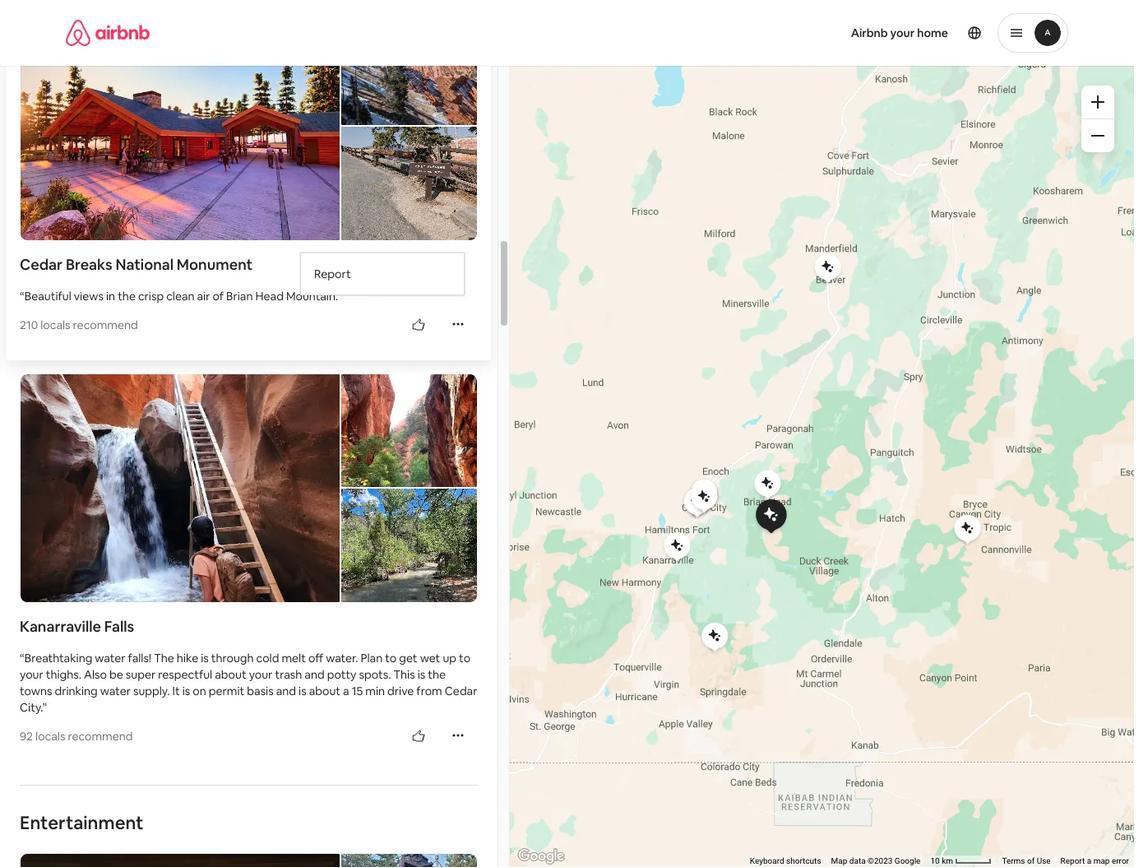 Task type: locate. For each thing, give the bounding box(es) containing it.
water up be at left bottom
[[95, 651, 126, 666]]

report for report a map error
[[1061, 857, 1086, 866]]

terms
[[1003, 857, 1026, 866]]

1 vertical spatial cedar
[[445, 684, 478, 699]]

0 horizontal spatial your
[[20, 667, 43, 682]]

0 vertical spatial report
[[314, 266, 351, 281]]

report
[[314, 266, 351, 281], [1061, 857, 1086, 866]]

of right air
[[213, 289, 224, 303]]

1 horizontal spatial about
[[309, 684, 341, 699]]

1 vertical spatial the
[[428, 667, 446, 682]]

1 vertical spatial and
[[276, 684, 296, 699]]

and down trash
[[276, 684, 296, 699]]

and down the off
[[305, 667, 325, 682]]

plan
[[361, 651, 383, 666]]

entertainment
[[20, 811, 143, 834]]

on
[[193, 684, 206, 699]]

recommend down in
[[73, 317, 138, 332]]

breathtaking water falls! the hike is through cold melt off water. plan to get wet up to your thighs. also be super respectful about your trash and potty spots. this is the towns drinking water supply. it is on permit basis and is about a 15 min drive from cedar city.
[[20, 651, 478, 715]]

2 horizontal spatial your
[[891, 26, 915, 40]]

report a map error link
[[1061, 857, 1130, 866]]

1 horizontal spatial and
[[305, 667, 325, 682]]

is down trash
[[299, 684, 307, 699]]

kanarraville
[[20, 617, 101, 636]]

falls
[[104, 617, 134, 636]]

report left the map
[[1061, 857, 1086, 866]]

1 horizontal spatial the
[[428, 667, 446, 682]]

min
[[366, 684, 385, 699]]

airbnb your home
[[851, 26, 949, 40]]

0 vertical spatial about
[[215, 667, 247, 682]]

beautiful views in the crisp clean air of brian head mountain.
[[24, 289, 337, 303]]

0 horizontal spatial and
[[276, 684, 296, 699]]

0 vertical spatial the
[[118, 289, 136, 303]]

your inside profile element
[[891, 26, 915, 40]]

locals for cedar
[[40, 317, 70, 332]]

10
[[931, 857, 940, 866]]

report button
[[314, 253, 451, 294]]

recommend
[[73, 317, 138, 332], [68, 729, 133, 744]]

km
[[942, 857, 954, 866]]

a left the map
[[1088, 857, 1092, 866]]

water down be at left bottom
[[100, 684, 131, 699]]

the
[[118, 289, 136, 303], [428, 667, 446, 682]]

your left home
[[891, 26, 915, 40]]

water
[[95, 651, 126, 666], [100, 684, 131, 699]]

1 vertical spatial water
[[100, 684, 131, 699]]

report inside report button
[[314, 266, 351, 281]]

locals for kanarraville
[[35, 729, 65, 744]]

cold
[[256, 651, 279, 666]]

0 vertical spatial a
[[343, 684, 349, 699]]

drive
[[388, 684, 414, 699]]

1 horizontal spatial of
[[1028, 857, 1035, 866]]

about down through
[[215, 667, 247, 682]]

recommend down drinking
[[68, 729, 133, 744]]

10 km
[[931, 857, 956, 866]]

cedar right the from on the bottom left
[[445, 684, 478, 699]]

0 horizontal spatial a
[[343, 684, 349, 699]]

mark as helpful, cedar breaks national monument image
[[412, 319, 425, 332]]

1 vertical spatial report
[[1061, 857, 1086, 866]]

use
[[1037, 857, 1051, 866]]

of left use
[[1028, 857, 1035, 866]]

locals right 92
[[35, 729, 65, 744]]

report up mountain.
[[314, 266, 351, 281]]

0 horizontal spatial report
[[314, 266, 351, 281]]

home
[[918, 26, 949, 40]]

to right up
[[459, 651, 471, 666]]

a left 15
[[343, 684, 349, 699]]

1 vertical spatial a
[[1088, 857, 1092, 866]]

to
[[385, 651, 397, 666], [459, 651, 471, 666]]

basis
[[247, 684, 274, 699]]

to left get
[[385, 651, 397, 666]]

1 horizontal spatial a
[[1088, 857, 1092, 866]]

about
[[215, 667, 247, 682], [309, 684, 341, 699]]

and
[[305, 667, 325, 682], [276, 684, 296, 699]]

cedar
[[20, 255, 63, 274], [445, 684, 478, 699]]

report for report
[[314, 266, 351, 281]]

error
[[1112, 857, 1130, 866]]

cedar up beautiful at the top of page
[[20, 255, 63, 274]]

0 horizontal spatial to
[[385, 651, 397, 666]]

from
[[417, 684, 442, 699]]

0 vertical spatial of
[[213, 289, 224, 303]]

the down wet
[[428, 667, 446, 682]]

0 vertical spatial cedar
[[20, 255, 63, 274]]

be
[[109, 667, 123, 682]]

recommend for breaks
[[73, 317, 138, 332]]

2 to from the left
[[459, 651, 471, 666]]

locals
[[40, 317, 70, 332], [35, 729, 65, 744]]

0 vertical spatial recommend
[[73, 317, 138, 332]]

0 vertical spatial locals
[[40, 317, 70, 332]]

more options, kanarraville falls image
[[452, 729, 465, 742]]

national
[[116, 255, 174, 274]]

of
[[213, 289, 224, 303], [1028, 857, 1035, 866]]

a
[[343, 684, 349, 699], [1088, 857, 1092, 866]]

is right this
[[418, 667, 426, 682]]

1 vertical spatial of
[[1028, 857, 1035, 866]]

about down potty
[[309, 684, 341, 699]]

zoom in image
[[1092, 95, 1105, 109]]

map
[[1094, 857, 1110, 866]]

supply.
[[133, 684, 170, 699]]

falls!
[[128, 651, 151, 666]]

the right in
[[118, 289, 136, 303]]

brian
[[226, 289, 253, 303]]

shortcuts
[[787, 857, 822, 866]]

keyboard
[[750, 857, 785, 866]]

map
[[831, 857, 848, 866]]

keyboard shortcuts button
[[750, 856, 822, 867]]

recommend for falls
[[68, 729, 133, 744]]

1 horizontal spatial to
[[459, 651, 471, 666]]

off
[[308, 651, 323, 666]]

your up towns
[[20, 667, 43, 682]]

locals right the 210
[[40, 317, 70, 332]]

1 horizontal spatial cedar
[[445, 684, 478, 699]]

it
[[172, 684, 180, 699]]

1 vertical spatial recommend
[[68, 729, 133, 744]]

is
[[201, 651, 209, 666], [418, 667, 426, 682], [182, 684, 190, 699], [299, 684, 307, 699]]

your
[[891, 26, 915, 40], [20, 667, 43, 682], [249, 667, 273, 682]]

1 vertical spatial about
[[309, 684, 341, 699]]

head
[[255, 289, 284, 303]]

0 horizontal spatial of
[[213, 289, 224, 303]]

thighs.
[[46, 667, 81, 682]]

keyboard shortcuts
[[750, 857, 822, 866]]

1 vertical spatial locals
[[35, 729, 65, 744]]

your up basis
[[249, 667, 273, 682]]

1 horizontal spatial report
[[1061, 857, 1086, 866]]

0 horizontal spatial the
[[118, 289, 136, 303]]



Task type: describe. For each thing, give the bounding box(es) containing it.
towns
[[20, 684, 52, 699]]

is right it
[[182, 684, 190, 699]]

210
[[20, 317, 38, 332]]

210 locals recommend
[[20, 317, 138, 332]]

trash
[[275, 667, 302, 682]]

air
[[197, 289, 210, 303]]

1 to from the left
[[385, 651, 397, 666]]

cedar breaks national monument link
[[20, 255, 478, 275]]

water.
[[326, 651, 358, 666]]

kanarraville falls
[[20, 617, 134, 636]]

cedar inside breathtaking water falls! the hike is through cold melt off water. plan to get wet up to your thighs. also be super respectful about your trash and potty spots. this is the towns drinking water supply. it is on permit basis and is about a 15 min drive from cedar city.
[[445, 684, 478, 699]]

respectful
[[158, 667, 212, 682]]

map data ©2023 google
[[831, 857, 921, 866]]

92 locals recommend
[[20, 729, 133, 744]]

92
[[20, 729, 33, 744]]

zoom out image
[[1092, 129, 1105, 142]]

breaks
[[66, 255, 112, 274]]

©2023
[[868, 857, 893, 866]]

drinking
[[55, 684, 98, 699]]

wet
[[420, 651, 440, 666]]

1 horizontal spatial your
[[249, 667, 273, 682]]

0 horizontal spatial cedar
[[20, 255, 63, 274]]

terms of use
[[1003, 857, 1051, 866]]

potty
[[327, 667, 357, 682]]

0 vertical spatial water
[[95, 651, 126, 666]]

super
[[126, 667, 156, 682]]

map region
[[451, 0, 1135, 867]]

views
[[74, 289, 104, 303]]

spots.
[[359, 667, 391, 682]]

10 km button
[[926, 856, 998, 867]]

the inside breathtaking water falls! the hike is through cold melt off water. plan to get wet up to your thighs. also be super respectful about your trash and potty spots. this is the towns drinking water supply. it is on permit basis and is about a 15 min drive from cedar city.
[[428, 667, 446, 682]]

beautiful
[[24, 289, 71, 303]]

up
[[443, 651, 457, 666]]

crisp
[[138, 289, 164, 303]]

more options, cedar breaks national monument image
[[452, 317, 465, 331]]

in
[[106, 289, 115, 303]]

city.
[[20, 700, 42, 715]]

airbnb your home link
[[841, 16, 959, 50]]

also
[[84, 667, 107, 682]]

this
[[394, 667, 415, 682]]

hike
[[177, 651, 198, 666]]

get
[[399, 651, 418, 666]]

kanarraville falls link
[[20, 617, 478, 637]]

the
[[154, 651, 174, 666]]

a inside breathtaking water falls! the hike is through cold melt off water. plan to get wet up to your thighs. also be super respectful about your trash and potty spots. this is the towns drinking water supply. it is on permit basis and is about a 15 min drive from cedar city.
[[343, 684, 349, 699]]

permit
[[209, 684, 245, 699]]

profile element
[[587, 0, 1069, 66]]

google
[[895, 857, 921, 866]]

monument
[[177, 255, 253, 274]]

15
[[352, 684, 363, 699]]

google image
[[514, 846, 569, 867]]

terms of use link
[[1003, 857, 1051, 866]]

is right hike
[[201, 651, 209, 666]]

0 vertical spatial and
[[305, 667, 325, 682]]

0 horizontal spatial about
[[215, 667, 247, 682]]

breathtaking
[[24, 651, 92, 666]]

mountain.
[[286, 289, 337, 303]]

cedar breaks national monument
[[20, 255, 253, 274]]

report a map error
[[1061, 857, 1130, 866]]

clean
[[166, 289, 195, 303]]

airbnb
[[851, 26, 888, 40]]

mark as helpful, kanarraville falls image
[[412, 730, 425, 743]]

melt
[[282, 651, 306, 666]]

through
[[211, 651, 254, 666]]

data
[[850, 857, 866, 866]]



Task type: vqa. For each thing, say whether or not it's contained in the screenshot.
ADD
no



